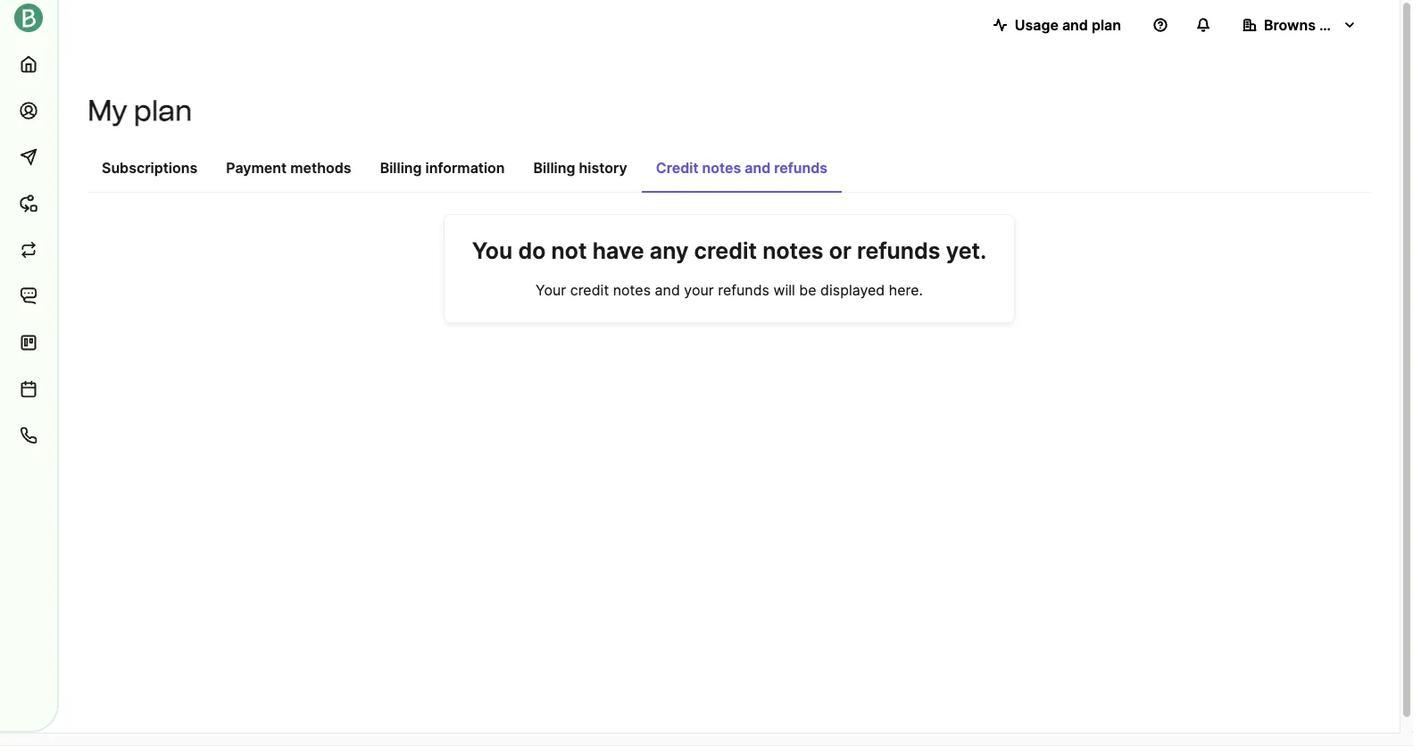 Task type: vqa. For each thing, say whether or not it's contained in the screenshot.
Deals
no



Task type: describe. For each thing, give the bounding box(es) containing it.
be
[[799, 281, 817, 299]]

information
[[426, 159, 505, 176]]

yet.
[[946, 237, 987, 264]]

your credit notes and your refunds will be displayed here.
[[536, 281, 923, 299]]

credit
[[656, 159, 699, 176]]

not
[[551, 237, 587, 264]]

2 horizontal spatial notes
[[763, 237, 824, 264]]

plan inside button
[[1092, 16, 1121, 33]]

and inside button
[[1062, 16, 1088, 33]]

payment methods link
[[212, 150, 366, 191]]

tab list containing subscriptions
[[87, 150, 1371, 193]]

0 horizontal spatial plan
[[134, 93, 192, 128]]

my
[[87, 93, 127, 128]]

here.
[[889, 281, 923, 299]]

billing for billing information
[[380, 159, 422, 176]]

browns enterprise button
[[1229, 7, 1391, 43]]

subscriptions
[[102, 159, 198, 176]]

have
[[593, 237, 644, 264]]

2 vertical spatial notes
[[613, 281, 651, 299]]

and inside tab list
[[745, 159, 771, 176]]

payment methods
[[226, 159, 351, 176]]

you
[[472, 237, 513, 264]]

2 vertical spatial and
[[655, 281, 680, 299]]

usage and plan button
[[979, 7, 1136, 43]]

billing history
[[534, 159, 628, 176]]

billing information
[[380, 159, 505, 176]]

displayed
[[821, 281, 885, 299]]

credit notes and refunds
[[656, 159, 828, 176]]

or
[[829, 237, 852, 264]]

you do not have any credit notes or refunds yet.
[[472, 237, 987, 264]]



Task type: locate. For each thing, give the bounding box(es) containing it.
1 horizontal spatial credit
[[694, 237, 757, 264]]

plan right usage
[[1092, 16, 1121, 33]]

1 vertical spatial credit
[[570, 281, 609, 299]]

billing
[[380, 159, 422, 176], [534, 159, 575, 176]]

usage
[[1015, 16, 1059, 33]]

browns enterprise
[[1264, 16, 1391, 33]]

notes down 'have'
[[613, 281, 651, 299]]

1 horizontal spatial billing
[[534, 159, 575, 176]]

credit up your credit notes and your refunds will be displayed here.
[[694, 237, 757, 264]]

notes inside tab list
[[702, 159, 741, 176]]

refunds
[[774, 159, 828, 176], [857, 237, 941, 264], [718, 281, 770, 299]]

history
[[579, 159, 628, 176]]

notes
[[702, 159, 741, 176], [763, 237, 824, 264], [613, 281, 651, 299]]

methods
[[290, 159, 351, 176]]

plan right my
[[134, 93, 192, 128]]

0 horizontal spatial notes
[[613, 281, 651, 299]]

any
[[650, 237, 689, 264]]

2 horizontal spatial refunds
[[857, 237, 941, 264]]

tab list
[[87, 150, 1371, 193]]

0 horizontal spatial credit
[[570, 281, 609, 299]]

enterprise
[[1320, 16, 1391, 33]]

credit notes and refunds link
[[642, 150, 842, 193]]

plan
[[1092, 16, 1121, 33], [134, 93, 192, 128]]

0 vertical spatial plan
[[1092, 16, 1121, 33]]

billing information link
[[366, 150, 519, 191]]

subscriptions link
[[87, 150, 212, 191]]

1 vertical spatial notes
[[763, 237, 824, 264]]

0 horizontal spatial billing
[[380, 159, 422, 176]]

and right credit
[[745, 159, 771, 176]]

billing inside billing history link
[[534, 159, 575, 176]]

billing left information
[[380, 159, 422, 176]]

and right usage
[[1062, 16, 1088, 33]]

credit right your
[[570, 281, 609, 299]]

do
[[518, 237, 546, 264]]

notes up will
[[763, 237, 824, 264]]

billing left history on the left top of the page
[[534, 159, 575, 176]]

will
[[774, 281, 795, 299]]

my plan
[[87, 93, 192, 128]]

1 horizontal spatial refunds
[[774, 159, 828, 176]]

1 horizontal spatial and
[[745, 159, 771, 176]]

credit
[[694, 237, 757, 264], [570, 281, 609, 299]]

browns
[[1264, 16, 1316, 33]]

1 billing from the left
[[380, 159, 422, 176]]

0 horizontal spatial and
[[655, 281, 680, 299]]

0 vertical spatial and
[[1062, 16, 1088, 33]]

notes right credit
[[702, 159, 741, 176]]

your
[[536, 281, 566, 299]]

0 horizontal spatial refunds
[[718, 281, 770, 299]]

billing inside billing information link
[[380, 159, 422, 176]]

2 vertical spatial refunds
[[718, 281, 770, 299]]

0 vertical spatial refunds
[[774, 159, 828, 176]]

1 vertical spatial refunds
[[857, 237, 941, 264]]

billing for billing history
[[534, 159, 575, 176]]

1 horizontal spatial plan
[[1092, 16, 1121, 33]]

and left your
[[655, 281, 680, 299]]

0 vertical spatial credit
[[694, 237, 757, 264]]

2 billing from the left
[[534, 159, 575, 176]]

1 vertical spatial and
[[745, 159, 771, 176]]

1 horizontal spatial notes
[[702, 159, 741, 176]]

and
[[1062, 16, 1088, 33], [745, 159, 771, 176], [655, 281, 680, 299]]

your
[[684, 281, 714, 299]]

payment
[[226, 159, 287, 176]]

1 vertical spatial plan
[[134, 93, 192, 128]]

0 vertical spatial notes
[[702, 159, 741, 176]]

usage and plan
[[1015, 16, 1121, 33]]

billing history link
[[519, 150, 642, 191]]

2 horizontal spatial and
[[1062, 16, 1088, 33]]

refunds inside "credit notes and refunds" link
[[774, 159, 828, 176]]



